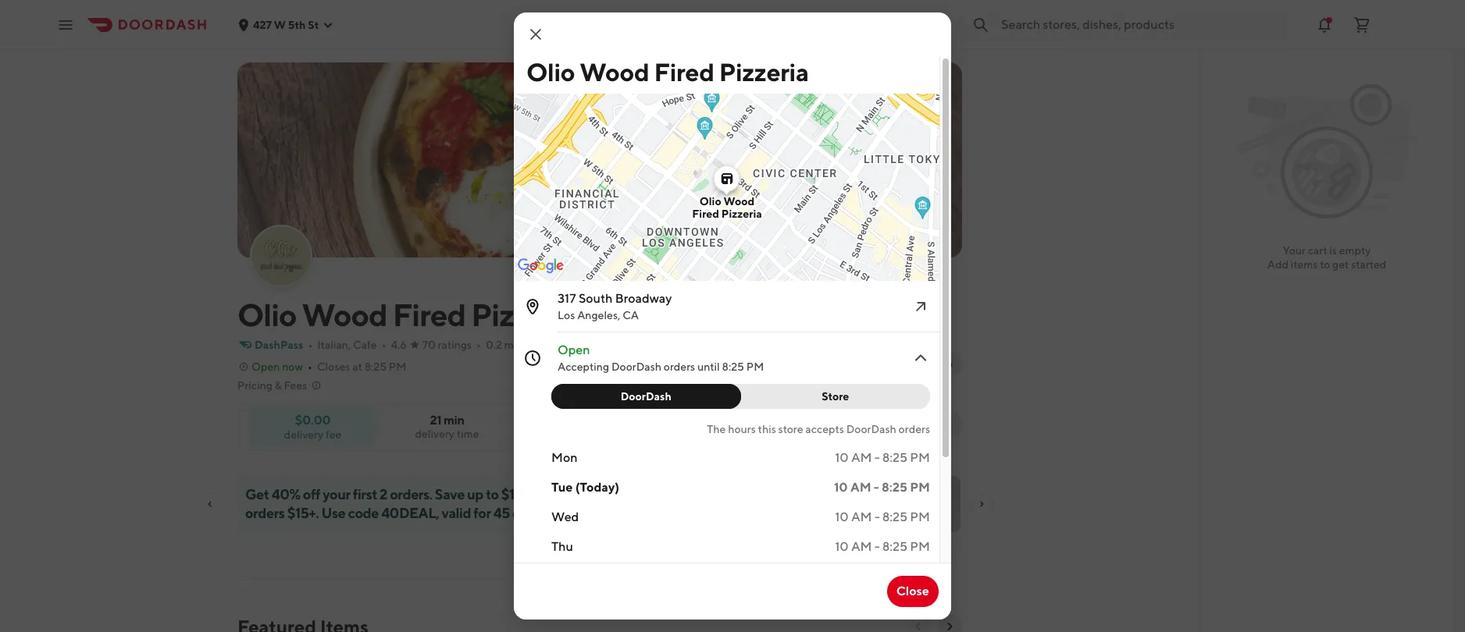 Task type: describe. For each thing, give the bounding box(es) containing it.
pickup
[[908, 413, 944, 426]]

group order button
[[696, 410, 797, 441]]

0.2 mi • $$
[[486, 339, 544, 352]]

map region
[[390, 0, 990, 352]]

click item image
[[912, 349, 930, 368]]

started
[[1352, 259, 1387, 271]]

mi
[[505, 339, 517, 352]]

10 am - 8:25 pm for tue (today)
[[834, 480, 930, 495]]

days
[[513, 505, 541, 522]]

4.6
[[391, 339, 407, 352]]

los
[[558, 309, 575, 322]]

at
[[352, 361, 362, 373]]

powered by google image
[[518, 259, 564, 274]]

min for delivery
[[847, 426, 863, 437]]

close olio wood fired pizzeria image
[[527, 25, 545, 44]]

the
[[707, 423, 726, 436]]

21 inside 21 min delivery time
[[430, 413, 442, 428]]

8:25 inside open accepting doordash orders until 8:25 pm
[[722, 361, 744, 373]]

$0.00
[[295, 413, 331, 428]]

0 items, open order cart image
[[1353, 15, 1372, 34]]

am for wed
[[851, 510, 872, 525]]

doordash inside open accepting doordash orders until 8:25 pm
[[612, 361, 662, 373]]

open now
[[252, 361, 303, 373]]

dashpass •
[[255, 339, 313, 352]]

order
[[757, 420, 788, 432]]

info
[[933, 358, 953, 370]]

accepts
[[806, 423, 844, 436]]

10 am - 8:25 pm for mon
[[835, 451, 930, 466]]

use
[[321, 505, 346, 522]]

DoorDash button
[[552, 384, 741, 409]]

2
[[380, 487, 388, 503]]

- for mon
[[875, 451, 880, 466]]

more info button
[[878, 352, 962, 377]]

hours
[[728, 423, 756, 436]]

10 for wed
[[835, 510, 849, 525]]

none radio containing pickup
[[880, 410, 962, 441]]

min for pickup
[[924, 426, 940, 437]]

get
[[245, 487, 269, 503]]

empty
[[1340, 245, 1371, 257]]

ca
[[623, 309, 639, 322]]

first
[[353, 487, 377, 503]]

am for mon
[[851, 451, 872, 466]]

317 south broadway los angeles, ca
[[558, 291, 672, 322]]

notification bell image
[[1316, 15, 1334, 34]]

on
[[527, 487, 543, 503]]

• right now
[[308, 361, 312, 373]]

close
[[897, 584, 930, 599]]

previous button of carousel image
[[912, 621, 925, 633]]

your cart is empty add items to get started
[[1268, 245, 1387, 271]]

min inside 21 min delivery time
[[444, 413, 465, 428]]

427 w 5th st
[[253, 18, 319, 31]]

pm inside open accepting doordash orders until 8:25 pm
[[747, 361, 764, 373]]

5th
[[288, 18, 306, 31]]

group
[[723, 420, 755, 432]]

317
[[558, 291, 576, 306]]

orders.
[[390, 487, 433, 503]]

italian,
[[317, 339, 351, 352]]

8:25 for tue (today)
[[882, 480, 908, 495]]

order methods option group
[[810, 410, 962, 441]]

add
[[1268, 259, 1289, 271]]

closes
[[317, 361, 350, 373]]

2 horizontal spatial orders
[[899, 423, 930, 436]]

valid
[[442, 505, 471, 522]]

save
[[435, 487, 465, 503]]

8:25 for thu
[[883, 540, 908, 555]]

tue (today)
[[552, 480, 620, 495]]

40deal,
[[381, 505, 439, 522]]

&
[[275, 380, 282, 392]]

pickup 15 min
[[908, 413, 944, 437]]

your
[[323, 487, 351, 503]]

8:25 for mon
[[883, 451, 908, 466]]

close button
[[887, 577, 939, 608]]

store
[[779, 423, 804, 436]]

8:25 for wed
[[883, 510, 908, 525]]

get 40% off your first 2 orders. save up to $10 on orders $15+.  use code 40deal, valid for 45 days
[[245, 487, 543, 522]]

w
[[274, 18, 286, 31]]

this
[[758, 423, 776, 436]]

- for tue (today)
[[874, 480, 879, 495]]

pm for mon
[[910, 451, 930, 466]]

pricing & fees button
[[237, 378, 323, 394]]

delivery
[[829, 413, 871, 426]]

dashpass
[[255, 339, 303, 352]]

40%
[[272, 487, 301, 503]]

wed
[[552, 510, 579, 525]]

doordash inside doordash button
[[621, 391, 672, 403]]

Store button
[[732, 384, 930, 409]]

to inside the your cart is empty add items to get started
[[1320, 259, 1331, 271]]

$10
[[501, 487, 524, 503]]

more info
[[903, 358, 953, 370]]

am for tue (today)
[[851, 480, 872, 495]]

10 am - 8:25 pm for thu
[[835, 540, 930, 555]]

10 for mon
[[835, 451, 849, 466]]

fees
[[284, 380, 307, 392]]

now
[[282, 361, 303, 373]]

the hours this store accepts doordash orders
[[707, 423, 930, 436]]



Task type: vqa. For each thing, say whether or not it's contained in the screenshot.
Checkout
no



Task type: locate. For each thing, give the bounding box(es) containing it.
10 for tue (today)
[[834, 480, 848, 495]]

group order
[[723, 420, 788, 432]]

21 min delivery time
[[415, 413, 479, 441]]

olio wood fired pizzeria image
[[237, 62, 962, 258], [252, 227, 311, 286]]

pricing & fees
[[237, 380, 307, 392]]

get
[[1333, 259, 1349, 271]]

wood
[[580, 57, 649, 87], [723, 195, 755, 208], [723, 195, 755, 208], [302, 297, 387, 334]]

olio wood fired pizzeria
[[527, 57, 809, 87], [692, 195, 762, 220], [692, 195, 762, 220], [237, 297, 580, 334]]

none radio containing delivery
[[810, 410, 890, 441]]

orders inside open accepting doordash orders until 8:25 pm
[[664, 361, 695, 373]]

min
[[444, 413, 465, 428], [847, 426, 863, 437], [924, 426, 940, 437]]

0 horizontal spatial min
[[444, 413, 465, 428]]

(today)
[[575, 480, 620, 495]]

delivery down the $0.00
[[284, 429, 324, 441]]

10 am - 8:25 pm for wed
[[835, 510, 930, 525]]

- for wed
[[875, 510, 880, 525]]

427
[[253, 18, 272, 31]]

• right mi
[[521, 339, 526, 352]]

your
[[1283, 245, 1306, 257]]

45
[[494, 505, 510, 522]]

orders right delivery 21 min
[[899, 423, 930, 436]]

0 horizontal spatial to
[[486, 487, 499, 503]]

open for open accepting doordash orders until 8:25 pm
[[558, 343, 590, 358]]

for
[[474, 505, 491, 522]]

• closes at 8:25 pm
[[308, 361, 406, 373]]

1 horizontal spatial min
[[847, 426, 863, 437]]

doordash left 15
[[847, 423, 897, 436]]

1 vertical spatial orders
[[899, 423, 930, 436]]

- for thu
[[875, 540, 880, 555]]

2 vertical spatial doordash
[[847, 423, 897, 436]]

italian, cafe
[[317, 339, 377, 352]]

min right accepts
[[847, 426, 863, 437]]

0 vertical spatial open
[[558, 343, 590, 358]]

70
[[423, 339, 436, 352]]

doordash
[[612, 361, 662, 373], [621, 391, 672, 403], [847, 423, 897, 436]]

open menu image
[[56, 15, 75, 34]]

pm for thu
[[910, 540, 930, 555]]

accepting
[[558, 361, 609, 373]]

orders down get
[[245, 505, 285, 522]]

delivery inside '$0.00 delivery fee'
[[284, 429, 324, 441]]

1 vertical spatial open
[[252, 361, 280, 373]]

st
[[308, 18, 319, 31]]

$15+.
[[287, 505, 319, 522]]

0 horizontal spatial 21
[[430, 413, 442, 428]]

until
[[698, 361, 720, 373]]

pizzeria
[[719, 57, 809, 87], [721, 208, 762, 220], [721, 208, 762, 220], [471, 297, 580, 334]]

15
[[912, 426, 922, 437]]

cafe
[[353, 339, 377, 352]]

fired
[[654, 57, 714, 87], [692, 208, 719, 220], [692, 208, 719, 220], [393, 297, 466, 334]]

more
[[903, 358, 930, 370]]

heading
[[237, 615, 368, 633]]

open up pricing & fees
[[252, 361, 280, 373]]

2 horizontal spatial min
[[924, 426, 940, 437]]

next button of carousel image
[[944, 621, 956, 633]]

olio wood fired pizzeria dialog
[[390, 0, 990, 633]]

click item image
[[912, 298, 930, 316]]

mon
[[552, 451, 578, 466]]

0 horizontal spatial delivery
[[284, 429, 324, 441]]

0 vertical spatial to
[[1320, 259, 1331, 271]]

open
[[558, 343, 590, 358], [252, 361, 280, 373]]

• left 0.2
[[477, 339, 481, 352]]

1 horizontal spatial 21
[[836, 426, 845, 437]]

is
[[1330, 245, 1337, 257]]

1 horizontal spatial open
[[558, 343, 590, 358]]

min inside delivery 21 min
[[847, 426, 863, 437]]

8:25
[[365, 361, 387, 373], [722, 361, 744, 373], [883, 451, 908, 466], [882, 480, 908, 495], [883, 510, 908, 525], [883, 540, 908, 555]]

ratings
[[438, 339, 472, 352]]

70 ratings •
[[423, 339, 481, 352]]

delivery left time at bottom
[[415, 428, 455, 441]]

up
[[467, 487, 484, 503]]

0.2
[[486, 339, 502, 352]]

0 horizontal spatial orders
[[245, 505, 285, 522]]

orders inside get 40% off your first 2 orders. save up to $10 on orders $15+.  use code 40deal, valid for 45 days
[[245, 505, 285, 522]]

21 down the store
[[836, 426, 845, 437]]

to left get
[[1320, 259, 1331, 271]]

10 am - 8:25 pm
[[835, 451, 930, 466], [834, 480, 930, 495], [835, 510, 930, 525], [835, 540, 930, 555]]

am for thu
[[851, 540, 872, 555]]

delivery 21 min
[[829, 413, 871, 437]]

0 vertical spatial orders
[[664, 361, 695, 373]]

cart
[[1308, 245, 1328, 257]]

open inside open accepting doordash orders until 8:25 pm
[[558, 343, 590, 358]]

delivery inside 21 min delivery time
[[415, 428, 455, 441]]

2 vertical spatial orders
[[245, 505, 285, 522]]

21 inside delivery 21 min
[[836, 426, 845, 437]]

tue
[[552, 480, 573, 495]]

delivery
[[415, 428, 455, 441], [284, 429, 324, 441]]

code
[[348, 505, 379, 522]]

hour options option group
[[552, 384, 930, 409]]

None radio
[[810, 410, 890, 441]]

1 horizontal spatial to
[[1320, 259, 1331, 271]]

None radio
[[880, 410, 962, 441]]

1 vertical spatial doordash
[[621, 391, 672, 403]]

$$
[[531, 339, 544, 352]]

10 for thu
[[835, 540, 849, 555]]

427 w 5th st button
[[237, 18, 335, 31]]

store
[[822, 391, 849, 403]]

items
[[1291, 259, 1318, 271]]

$0.00 delivery fee
[[284, 413, 342, 441]]

south
[[579, 291, 613, 306]]

doordash up doordash button
[[612, 361, 662, 373]]

open up the accepting
[[558, 343, 590, 358]]

2 delivery from the left
[[284, 429, 324, 441]]

21 left time at bottom
[[430, 413, 442, 428]]

orders
[[664, 361, 695, 373], [899, 423, 930, 436], [245, 505, 285, 522]]

to inside get 40% off your first 2 orders. save up to $10 on orders $15+.  use code 40deal, valid for 45 days
[[486, 487, 499, 503]]

angeles,
[[577, 309, 621, 322]]

1 vertical spatial to
[[486, 487, 499, 503]]

pm for wed
[[910, 510, 930, 525]]

• left the 4.6
[[382, 339, 386, 352]]

pricing
[[237, 380, 273, 392]]

thu
[[552, 540, 573, 555]]

1 horizontal spatial orders
[[664, 361, 695, 373]]

time
[[457, 428, 479, 441]]

open accepting doordash orders until 8:25 pm
[[558, 343, 764, 373]]

1 horizontal spatial delivery
[[415, 428, 455, 441]]

10
[[835, 451, 849, 466], [834, 480, 848, 495], [835, 510, 849, 525], [835, 540, 849, 555]]

0 horizontal spatial open
[[252, 361, 280, 373]]

• left italian,
[[308, 339, 313, 352]]

fee
[[326, 429, 342, 441]]

broadway
[[615, 291, 672, 306]]

orders left until
[[664, 361, 695, 373]]

pm for tue (today)
[[910, 480, 930, 495]]

0 vertical spatial doordash
[[612, 361, 662, 373]]

doordash down open accepting doordash orders until 8:25 pm
[[621, 391, 672, 403]]

off
[[303, 487, 320, 503]]

min inside pickup 15 min
[[924, 426, 940, 437]]

to right up
[[486, 487, 499, 503]]

open for open now
[[252, 361, 280, 373]]

min right 15
[[924, 426, 940, 437]]

1 delivery from the left
[[415, 428, 455, 441]]

min up save
[[444, 413, 465, 428]]



